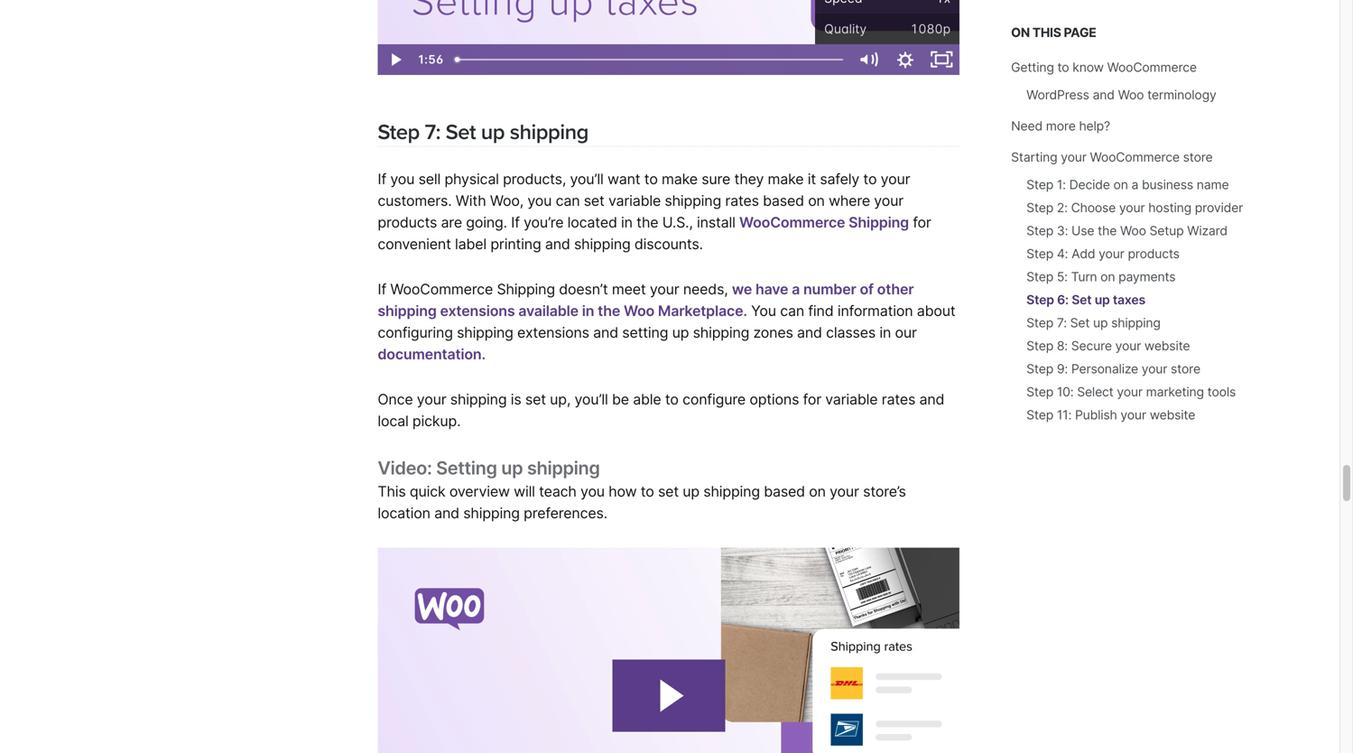 Task type: describe. For each thing, give the bounding box(es) containing it.
u.s.,
[[663, 214, 693, 231]]

wizard
[[1188, 223, 1228, 238]]

overview
[[450, 483, 510, 500]]

information
[[838, 302, 913, 320]]

our
[[895, 324, 917, 341]]

on this page
[[1012, 25, 1097, 40]]

step left 8:
[[1027, 338, 1054, 354]]

on inside if you sell physical products, you'll want to make sure they make it safely to your customers. with woo, you can set variable shipping rates based on where your products are going. if you're located in the u.s., install
[[808, 192, 825, 210]]

marketplace.
[[658, 302, 748, 320]]

a inside we have a number of other shipping extensions available in the woo marketplace.
[[792, 281, 800, 298]]

1 video element from the top
[[378, 0, 960, 75]]

how
[[609, 483, 637, 500]]

turn
[[1072, 269, 1098, 284]]

woocommerce shipping
[[740, 214, 909, 231]]

to up the where
[[864, 170, 877, 188]]

configuring
[[378, 324, 453, 341]]

up,
[[550, 391, 571, 408]]

business
[[1142, 177, 1194, 192]]

zones
[[754, 324, 794, 341]]

products inside step 1: decide on a business name step 2: choose your hosting provider step 3: use the woo setup wizard step 4: add your products step 5: turn on payments step 6: set up taxes step 7: set up shipping step 8: secure your website step 9: personalize your store step 10: select your marketing tools step 11: publish your website
[[1128, 246, 1180, 261]]

0 vertical spatial website
[[1145, 338, 1191, 354]]

up inside you can find information about configuring shipping extensions and setting up shipping zones and classes in our documentation.
[[672, 324, 689, 341]]

if for woocommerce
[[378, 281, 387, 298]]

on up step 2: choose your hosting provider link
[[1114, 177, 1129, 192]]

your down the 'step 10: select your marketing tools' link
[[1121, 407, 1147, 423]]

step 8: secure your website link
[[1027, 338, 1191, 354]]

step left 5:
[[1027, 269, 1054, 284]]

needs,
[[683, 281, 728, 298]]

location
[[378, 504, 431, 522]]

your up marketing
[[1142, 361, 1168, 377]]

safely
[[820, 170, 860, 188]]

meet
[[612, 281, 646, 298]]

pickup.
[[413, 412, 461, 430]]

provider
[[1196, 200, 1244, 215]]

video: setting up shipping this quick overview will teach you how to set up shipping based on your store's location and shipping preferences.
[[378, 457, 906, 522]]

for inside the once your shipping is set up, you'll be able to configure options for variable rates and local pickup.
[[803, 391, 822, 408]]

up up the step 8: secure your website 'link'
[[1094, 315, 1108, 331]]

are
[[441, 214, 462, 231]]

taxes
[[1113, 292, 1146, 308]]

0 vertical spatial step 7: set up shipping link
[[378, 119, 589, 145]]

extensions for available
[[440, 302, 515, 320]]

once your shipping is set up, you'll be able to configure options for variable rates and local pickup.
[[378, 391, 945, 430]]

getting to know woocommerce link
[[1012, 60, 1197, 75]]

your right 'safely'
[[881, 170, 911, 188]]

need
[[1012, 118, 1043, 134]]

and down find
[[797, 324, 823, 341]]

you
[[752, 302, 777, 320]]

1 horizontal spatial you
[[528, 192, 552, 210]]

secure
[[1072, 338, 1112, 354]]

be
[[612, 391, 629, 408]]

0 horizontal spatial shipping
[[497, 281, 555, 298]]

on down step 4: add your products 'link'
[[1101, 269, 1116, 284]]

marketing
[[1147, 384, 1205, 400]]

0 vertical spatial set
[[446, 119, 476, 145]]

0 vertical spatial store
[[1184, 149, 1213, 165]]

shipping inside for convenient label printing and shipping discounts.
[[574, 235, 631, 253]]

step 5: turn on payments link
[[1027, 269, 1176, 284]]

if for you
[[378, 170, 387, 188]]

products,
[[503, 170, 566, 188]]

woo inside we have a number of other shipping extensions available in the woo marketplace.
[[624, 302, 655, 320]]

where
[[829, 192, 871, 210]]

step 2: choose your hosting provider link
[[1027, 200, 1244, 215]]

woocommerce up step 1: decide on a business name link
[[1091, 149, 1180, 165]]

documentation. link
[[378, 346, 486, 363]]

step left 11:
[[1027, 407, 1054, 423]]

in inside if you sell physical products, you'll want to make sure they make it safely to your customers. with woo, you can set variable shipping rates based on where your products are going. if you're located in the u.s., install
[[621, 214, 633, 231]]

preferences.
[[524, 504, 608, 522]]

step 3: use the woo setup wizard link
[[1027, 223, 1228, 238]]

printing
[[491, 235, 541, 253]]

variable inside if you sell physical products, you'll want to make sure they make it safely to your customers. with woo, you can set variable shipping rates based on where your products are going. if you're located in the u.s., install
[[609, 192, 661, 210]]

based inside if you sell physical products, you'll want to make sure they make it safely to your customers. with woo, you can set variable shipping rates based on where your products are going. if you're located in the u.s., install
[[763, 192, 805, 210]]

once
[[378, 391, 413, 408]]

your right the where
[[874, 192, 904, 210]]

quality
[[825, 21, 867, 37]]

and inside video: setting up shipping this quick overview will teach you how to set up shipping based on your store's location and shipping preferences.
[[434, 504, 460, 522]]

10:
[[1057, 384, 1074, 400]]

setup
[[1150, 223, 1184, 238]]

starting your woocommerce store
[[1012, 149, 1213, 165]]

configure
[[683, 391, 746, 408]]

want
[[608, 170, 641, 188]]

other
[[878, 281, 914, 298]]

your inside video: setting up shipping this quick overview will teach you how to set up shipping based on your store's location and shipping preferences.
[[830, 483, 860, 500]]

11:
[[1057, 407, 1072, 423]]

step 11: publish your website link
[[1027, 407, 1196, 423]]

to inside video: setting up shipping this quick overview will teach you how to set up shipping based on your store's location and shipping preferences.
[[641, 483, 654, 500]]

help?
[[1080, 118, 1111, 134]]

starting your woocommerce store link
[[1012, 149, 1213, 165]]

1 vertical spatial set
[[1072, 292, 1092, 308]]

step left '9:'
[[1027, 361, 1054, 377]]

use
[[1072, 223, 1095, 238]]

getting to know woocommerce
[[1012, 60, 1197, 75]]

tools
[[1208, 384, 1236, 400]]

label
[[455, 235, 487, 253]]

step 10: select your marketing tools link
[[1027, 384, 1236, 400]]

to left know at the top
[[1058, 60, 1070, 75]]

documentation.
[[378, 346, 486, 363]]

select
[[1078, 384, 1114, 400]]

rates inside the once your shipping is set up, you'll be able to configure options for variable rates and local pickup.
[[882, 391, 916, 408]]

need more help?
[[1012, 118, 1111, 134]]

and inside for convenient label printing and shipping discounts.
[[545, 235, 570, 253]]

physical
[[445, 170, 499, 188]]

is
[[511, 391, 522, 408]]

8:
[[1057, 338, 1068, 354]]

your right meet
[[650, 281, 680, 298]]

5:
[[1057, 269, 1068, 284]]

sell
[[419, 170, 441, 188]]

you can find information about configuring shipping extensions and setting up shipping zones and classes in our documentation.
[[378, 302, 956, 363]]

and down 'getting to know woocommerce' link
[[1093, 87, 1115, 103]]

install
[[697, 214, 736, 231]]

setting
[[622, 324, 669, 341]]

in inside we have a number of other shipping extensions available in the woo marketplace.
[[582, 302, 595, 320]]

for inside for convenient label printing and shipping discounts.
[[913, 214, 932, 231]]

store's
[[863, 483, 906, 500]]

your down step 1: decide on a business name link
[[1120, 200, 1146, 215]]

we have a number of other shipping extensions available in the woo marketplace. link
[[378, 281, 914, 320]]

up up the physical
[[481, 119, 505, 145]]

doesn't
[[559, 281, 608, 298]]

publish
[[1076, 407, 1118, 423]]

you'll inside if you sell physical products, you'll want to make sure they make it safely to your customers. with woo, you can set variable shipping rates based on where your products are going. if you're located in the u.s., install
[[570, 170, 604, 188]]

can inside if you sell physical products, you'll want to make sure they make it safely to your customers. with woo, you can set variable shipping rates based on where your products are going. if you're located in the u.s., install
[[556, 192, 580, 210]]

available
[[519, 302, 579, 320]]

can inside you can find information about configuring shipping extensions and setting up shipping zones and classes in our documentation.
[[780, 302, 805, 320]]

shipping inside we have a number of other shipping extensions available in the woo marketplace.
[[378, 302, 437, 320]]



Task type: vqa. For each thing, say whether or not it's contained in the screenshot.
the you're
yes



Task type: locate. For each thing, give the bounding box(es) containing it.
step 7: set up shipping
[[378, 119, 589, 145]]

0 horizontal spatial rates
[[725, 192, 759, 210]]

1 vertical spatial video element
[[378, 548, 960, 753]]

wordpress and woo terminology
[[1027, 87, 1217, 103]]

your up step 5: turn on payments link
[[1099, 246, 1125, 261]]

going.
[[466, 214, 507, 231]]

the inside step 1: decide on a business name step 2: choose your hosting provider step 3: use the woo setup wizard step 4: add your products step 5: turn on payments step 6: set up taxes step 7: set up shipping step 8: secure your website step 9: personalize your store step 10: select your marketing tools step 11: publish your website
[[1098, 223, 1117, 238]]

0 vertical spatial a
[[1132, 177, 1139, 192]]

0 vertical spatial set
[[584, 192, 605, 210]]

extensions inside you can find information about configuring shipping extensions and setting up shipping zones and classes in our documentation.
[[518, 324, 590, 341]]

they
[[735, 170, 764, 188]]

step left the 4:
[[1027, 246, 1054, 261]]

your
[[1061, 149, 1087, 165], [881, 170, 911, 188], [874, 192, 904, 210], [1120, 200, 1146, 215], [1099, 246, 1125, 261], [650, 281, 680, 298], [1116, 338, 1142, 354], [1142, 361, 1168, 377], [1117, 384, 1143, 400], [417, 391, 447, 408], [1121, 407, 1147, 423], [830, 483, 860, 500]]

you're
[[524, 214, 564, 231]]

step 6: set up taxes link
[[1027, 292, 1146, 308]]

0 vertical spatial shipping
[[849, 214, 909, 231]]

need more help? link
[[1012, 118, 1111, 134]]

the inside we have a number of other shipping extensions available in the woo marketplace.
[[598, 302, 621, 320]]

1 horizontal spatial set
[[584, 192, 605, 210]]

rates down they
[[725, 192, 759, 210]]

page
[[1064, 25, 1097, 40]]

step down step 6: set up taxes link
[[1027, 315, 1054, 331]]

you'll left want
[[570, 170, 604, 188]]

variable down classes
[[826, 391, 878, 408]]

2 make from the left
[[768, 170, 804, 188]]

if up configuring
[[378, 281, 387, 298]]

with
[[456, 192, 486, 210]]

set inside if you sell physical products, you'll want to make sure they make it safely to your customers. with woo, you can set variable shipping rates based on where your products are going. if you're located in the u.s., install
[[584, 192, 605, 210]]

woocommerce down it at the right
[[740, 214, 846, 231]]

woo
[[1119, 87, 1145, 103], [1121, 223, 1147, 238], [624, 302, 655, 320]]

extensions down available
[[518, 324, 590, 341]]

on
[[1012, 25, 1030, 40]]

you up customers.
[[390, 170, 415, 188]]

on left store's
[[809, 483, 826, 500]]

rates inside if you sell physical products, you'll want to make sure they make it safely to your customers. with woo, you can set variable shipping rates based on where your products are going. if you're located in the u.s., install
[[725, 192, 759, 210]]

1 vertical spatial woo
[[1121, 223, 1147, 238]]

2 vertical spatial set
[[658, 483, 679, 500]]

set up located
[[584, 192, 605, 210]]

teach
[[539, 483, 577, 500]]

extensions up documentation.
[[440, 302, 515, 320]]

add
[[1072, 246, 1096, 261]]

woo inside step 1: decide on a business name step 2: choose your hosting provider step 3: use the woo setup wizard step 4: add your products step 5: turn on payments step 6: set up taxes step 7: set up shipping step 8: secure your website step 9: personalize your store step 10: select your marketing tools step 11: publish your website
[[1121, 223, 1147, 238]]

wordpress and woo terminology link
[[1027, 87, 1217, 103]]

shipping inside if you sell physical products, you'll want to make sure they make it safely to your customers. with woo, you can set variable shipping rates based on where your products are going. if you're located in the u.s., install
[[665, 192, 722, 210]]

1080p
[[911, 21, 951, 37]]

0 vertical spatial products
[[378, 214, 437, 231]]

store inside step 1: decide on a business name step 2: choose your hosting provider step 3: use the woo setup wizard step 4: add your products step 5: turn on payments step 6: set up taxes step 7: set up shipping step 8: secure your website step 9: personalize your store step 10: select your marketing tools step 11: publish your website
[[1171, 361, 1201, 377]]

1 horizontal spatial extensions
[[518, 324, 590, 341]]

in left our
[[880, 324, 892, 341]]

1 vertical spatial step 7: set up shipping link
[[1027, 315, 1161, 331]]

to right want
[[645, 170, 658, 188]]

your up "1:"
[[1061, 149, 1087, 165]]

convenient
[[378, 235, 451, 253]]

1 vertical spatial rates
[[882, 391, 916, 408]]

step left 6: at the right top
[[1027, 292, 1055, 308]]

0 horizontal spatial in
[[582, 302, 595, 320]]

hosting
[[1149, 200, 1192, 215]]

it
[[808, 170, 816, 188]]

woo down step 2: choose your hosting provider link
[[1121, 223, 1147, 238]]

a up step 2: choose your hosting provider link
[[1132, 177, 1139, 192]]

local
[[378, 412, 409, 430]]

0 vertical spatial variable
[[609, 192, 661, 210]]

1 horizontal spatial in
[[621, 214, 633, 231]]

website up marketing
[[1145, 338, 1191, 354]]

extensions inside we have a number of other shipping extensions available in the woo marketplace.
[[440, 302, 515, 320]]

your inside the once your shipping is set up, you'll be able to configure options for variable rates and local pickup.
[[417, 391, 447, 408]]

1 vertical spatial you
[[528, 192, 552, 210]]

set inside the once your shipping is set up, you'll be able to configure options for variable rates and local pickup.
[[525, 391, 546, 408]]

sure
[[702, 170, 731, 188]]

1 vertical spatial store
[[1171, 361, 1201, 377]]

store
[[1184, 149, 1213, 165], [1171, 361, 1201, 377]]

your down step 9: personalize your store link
[[1117, 384, 1143, 400]]

shipping down the where
[[849, 214, 909, 231]]

2 vertical spatial if
[[378, 281, 387, 298]]

1 vertical spatial website
[[1150, 407, 1196, 423]]

2 horizontal spatial you
[[581, 483, 605, 500]]

0 horizontal spatial for
[[803, 391, 822, 408]]

set down step 6: set up taxes link
[[1071, 315, 1090, 331]]

if woocommerce shipping doesn't meet your needs,
[[378, 281, 732, 298]]

your left store's
[[830, 483, 860, 500]]

2 horizontal spatial set
[[658, 483, 679, 500]]

woocommerce up "terminology"
[[1108, 60, 1197, 75]]

to right able
[[665, 391, 679, 408]]

step 7: set up shipping link up secure
[[1027, 315, 1161, 331]]

1 horizontal spatial rates
[[882, 391, 916, 408]]

0 horizontal spatial a
[[792, 281, 800, 298]]

shipping up available
[[497, 281, 555, 298]]

up
[[481, 119, 505, 145], [1095, 292, 1110, 308], [1094, 315, 1108, 331], [672, 324, 689, 341], [501, 457, 523, 479], [683, 483, 700, 500]]

able
[[633, 391, 662, 408]]

your up step 9: personalize your store link
[[1116, 338, 1142, 354]]

up down "marketplace."
[[672, 324, 689, 341]]

shipping inside step 1: decide on a business name step 2: choose your hosting provider step 3: use the woo setup wizard step 4: add your products step 5: turn on payments step 6: set up taxes step 7: set up shipping step 8: secure your website step 9: personalize your store step 10: select your marketing tools step 11: publish your website
[[1112, 315, 1161, 331]]

name
[[1197, 177, 1230, 192]]

step left 3:
[[1027, 223, 1054, 238]]

1 vertical spatial 7:
[[1057, 315, 1067, 331]]

store up marketing
[[1171, 361, 1201, 377]]

products up convenient
[[378, 214, 437, 231]]

up up will at left
[[501, 457, 523, 479]]

up down step 5: turn on payments link
[[1095, 292, 1110, 308]]

setting up shipping video image
[[378, 548, 960, 753], [378, 548, 960, 753]]

0 horizontal spatial set
[[525, 391, 546, 408]]

extensions for and
[[518, 324, 590, 341]]

for convenient label printing and shipping discounts.
[[378, 214, 932, 253]]

4:
[[1057, 246, 1069, 261]]

located
[[568, 214, 617, 231]]

a inside step 1: decide on a business name step 2: choose your hosting provider step 3: use the woo setup wizard step 4: add your products step 5: turn on payments step 6: set up taxes step 7: set up shipping step 8: secure your website step 9: personalize your store step 10: select your marketing tools step 11: publish your website
[[1132, 177, 1139, 192]]

2 vertical spatial set
[[1071, 315, 1090, 331]]

7: up 'sell'
[[425, 119, 441, 145]]

set
[[584, 192, 605, 210], [525, 391, 546, 408], [658, 483, 679, 500]]

1 vertical spatial for
[[803, 391, 822, 408]]

and down you're
[[545, 235, 570, 253]]

know
[[1073, 60, 1104, 75]]

0 vertical spatial you
[[390, 170, 415, 188]]

in right located
[[621, 214, 633, 231]]

0 horizontal spatial 7:
[[425, 119, 441, 145]]

variable
[[609, 192, 661, 210], [826, 391, 878, 408]]

7: inside step 1: decide on a business name step 2: choose your hosting provider step 3: use the woo setup wizard step 4: add your products step 5: turn on payments step 6: set up taxes step 7: set up shipping step 8: secure your website step 9: personalize your store step 10: select your marketing tools step 11: publish your website
[[1057, 315, 1067, 331]]

step left "1:"
[[1027, 177, 1054, 192]]

1 horizontal spatial make
[[768, 170, 804, 188]]

on
[[1114, 177, 1129, 192], [808, 192, 825, 210], [1101, 269, 1116, 284], [809, 483, 826, 500]]

0 horizontal spatial variable
[[609, 192, 661, 210]]

woo down 'getting to know woocommerce' link
[[1119, 87, 1145, 103]]

set up the physical
[[446, 119, 476, 145]]

you'll
[[570, 170, 604, 188], [575, 391, 608, 408]]

website down marketing
[[1150, 407, 1196, 423]]

1 vertical spatial a
[[792, 281, 800, 298]]

2 vertical spatial woo
[[624, 302, 655, 320]]

you
[[390, 170, 415, 188], [528, 192, 552, 210], [581, 483, 605, 500]]

to right how
[[641, 483, 654, 500]]

0 vertical spatial rates
[[725, 192, 759, 210]]

3:
[[1057, 223, 1069, 238]]

if you sell physical products, you'll want to make sure they make it safely to your customers. with woo, you can set variable shipping rates based on where your products are going. if you're located in the u.s., install
[[378, 170, 911, 231]]

1 horizontal spatial step 7: set up shipping link
[[1027, 315, 1161, 331]]

1 vertical spatial extensions
[[518, 324, 590, 341]]

products
[[378, 214, 437, 231], [1128, 246, 1180, 261]]

1 vertical spatial based
[[764, 483, 806, 500]]

website
[[1145, 338, 1191, 354], [1150, 407, 1196, 423]]

2 horizontal spatial in
[[880, 324, 892, 341]]

you left how
[[581, 483, 605, 500]]

the
[[637, 214, 659, 231], [1098, 223, 1117, 238], [598, 302, 621, 320]]

wordpress
[[1027, 87, 1090, 103]]

0 vertical spatial woo
[[1119, 87, 1145, 103]]

step 1: decide on a business name step 2: choose your hosting provider step 3: use the woo setup wizard step 4: add your products step 5: turn on payments step 6: set up taxes step 7: set up shipping step 8: secure your website step 9: personalize your store step 10: select your marketing tools step 11: publish your website
[[1027, 177, 1244, 423]]

0 vertical spatial can
[[556, 192, 580, 210]]

for up other
[[913, 214, 932, 231]]

rates down our
[[882, 391, 916, 408]]

variable inside the once your shipping is set up, you'll be able to configure options for variable rates and local pickup.
[[826, 391, 878, 408]]

find
[[809, 302, 834, 320]]

1 horizontal spatial can
[[780, 302, 805, 320]]

2 vertical spatial in
[[880, 324, 892, 341]]

we have a number of other shipping extensions available in the woo marketplace.
[[378, 281, 914, 320]]

set right is
[[525, 391, 546, 408]]

0 vertical spatial video element
[[378, 0, 960, 75]]

0 vertical spatial in
[[621, 214, 633, 231]]

extensions
[[440, 302, 515, 320], [518, 324, 590, 341]]

the inside if you sell physical products, you'll want to make sure they make it safely to your customers. with woo, you can set variable shipping rates based on where your products are going. if you're located in the u.s., install
[[637, 214, 659, 231]]

rates
[[725, 192, 759, 210], [882, 391, 916, 408]]

variable down want
[[609, 192, 661, 210]]

1 vertical spatial variable
[[826, 391, 878, 408]]

on down it at the right
[[808, 192, 825, 210]]

set inside video: setting up shipping this quick overview will teach you how to set up shipping based on your store's location and shipping preferences.
[[658, 483, 679, 500]]

1 vertical spatial you'll
[[575, 391, 608, 408]]

can up you're
[[556, 192, 580, 210]]

you inside video: setting up shipping this quick overview will teach you how to set up shipping based on your store's location and shipping preferences.
[[581, 483, 605, 500]]

1 horizontal spatial variable
[[826, 391, 878, 408]]

and down quick
[[434, 504, 460, 522]]

shipping
[[510, 119, 589, 145], [665, 192, 722, 210], [574, 235, 631, 253], [378, 302, 437, 320], [1112, 315, 1161, 331], [457, 324, 514, 341], [693, 324, 750, 341], [450, 391, 507, 408], [527, 457, 600, 479], [704, 483, 760, 500], [463, 504, 520, 522]]

0 horizontal spatial make
[[662, 170, 698, 188]]

to inside the once your shipping is set up, you'll be able to configure options for variable rates and local pickup.
[[665, 391, 679, 408]]

1 horizontal spatial a
[[1132, 177, 1139, 192]]

0 vertical spatial for
[[913, 214, 932, 231]]

the left the u.s., at the top
[[637, 214, 659, 231]]

your up pickup.
[[417, 391, 447, 408]]

set right 6: at the right top
[[1072, 292, 1092, 308]]

options
[[750, 391, 799, 408]]

store up name
[[1184, 149, 1213, 165]]

on inside video: setting up shipping this quick overview will teach you how to set up shipping based on your store's location and shipping preferences.
[[809, 483, 826, 500]]

based
[[763, 192, 805, 210], [764, 483, 806, 500]]

payments
[[1119, 269, 1176, 284]]

7: up 8:
[[1057, 315, 1067, 331]]

1 horizontal spatial 7:
[[1057, 315, 1067, 331]]

1 horizontal spatial products
[[1128, 246, 1180, 261]]

in down doesn't
[[582, 302, 595, 320]]

1 vertical spatial can
[[780, 302, 805, 320]]

step up 'sell'
[[378, 119, 420, 145]]

2 vertical spatial you
[[581, 483, 605, 500]]

and down about
[[920, 391, 945, 408]]

products up payments
[[1128, 246, 1180, 261]]

0 vertical spatial extensions
[[440, 302, 515, 320]]

1 vertical spatial if
[[511, 214, 520, 231]]

products inside if you sell physical products, you'll want to make sure they make it safely to your customers. with woo, you can set variable shipping rates based on where your products are going. if you're located in the u.s., install
[[378, 214, 437, 231]]

you up you're
[[528, 192, 552, 210]]

0 horizontal spatial extensions
[[440, 302, 515, 320]]

0 horizontal spatial products
[[378, 214, 437, 231]]

more
[[1046, 118, 1076, 134]]

decide
[[1070, 177, 1111, 192]]

1 horizontal spatial shipping
[[849, 214, 909, 231]]

0 vertical spatial if
[[378, 170, 387, 188]]

shipping inside the once your shipping is set up, you'll be able to configure options for variable rates and local pickup.
[[450, 391, 507, 408]]

step 9: personalize your store link
[[1027, 361, 1201, 377]]

2 horizontal spatial the
[[1098, 223, 1117, 238]]

1 horizontal spatial for
[[913, 214, 932, 231]]

woo up setting at left
[[624, 302, 655, 320]]

you'll inside the once your shipping is set up, you'll be able to configure options for variable rates and local pickup.
[[575, 391, 608, 408]]

make left sure at the right
[[662, 170, 698, 188]]

1 vertical spatial set
[[525, 391, 546, 408]]

0 vertical spatial 7:
[[425, 119, 441, 145]]

this
[[1033, 25, 1062, 40]]

if up customers.
[[378, 170, 387, 188]]

based inside video: setting up shipping this quick overview will teach you how to set up shipping based on your store's location and shipping preferences.
[[764, 483, 806, 500]]

a right have
[[792, 281, 800, 298]]

video element
[[378, 0, 960, 75], [378, 548, 960, 753]]

discounts.
[[635, 235, 703, 253]]

1 vertical spatial in
[[582, 302, 595, 320]]

have
[[756, 281, 789, 298]]

0 horizontal spatial you
[[390, 170, 415, 188]]

woocommerce up configuring
[[390, 281, 493, 298]]

0 horizontal spatial the
[[598, 302, 621, 320]]

and inside the once your shipping is set up, you'll be able to configure options for variable rates and local pickup.
[[920, 391, 945, 408]]

and left setting at left
[[593, 324, 619, 341]]

you'll left be
[[575, 391, 608, 408]]

woocommerce shipping link
[[740, 214, 909, 231]]

0 vertical spatial based
[[763, 192, 805, 210]]

step left 2:
[[1027, 200, 1054, 215]]

up right how
[[683, 483, 700, 500]]

0 horizontal spatial can
[[556, 192, 580, 210]]

1 make from the left
[[662, 170, 698, 188]]

step 7: set up shipping link up the physical
[[378, 119, 589, 145]]

step 1: decide on a business name link
[[1027, 177, 1230, 192]]

if up printing
[[511, 214, 520, 231]]

step left 10:
[[1027, 384, 1054, 400]]

setting up taxes video image
[[378, 0, 960, 75], [378, 0, 960, 75]]

the down meet
[[598, 302, 621, 320]]

getting
[[1012, 60, 1055, 75]]

can right you
[[780, 302, 805, 320]]

1 horizontal spatial the
[[637, 214, 659, 231]]

the up step 4: add your products 'link'
[[1098, 223, 1117, 238]]

set right how
[[658, 483, 679, 500]]

for right options
[[803, 391, 822, 408]]

make left it at the right
[[768, 170, 804, 188]]

personalize
[[1072, 361, 1139, 377]]

6:
[[1058, 292, 1069, 308]]

in
[[621, 214, 633, 231], [582, 302, 595, 320], [880, 324, 892, 341]]

in inside you can find information about configuring shipping extensions and setting up shipping zones and classes in our documentation.
[[880, 324, 892, 341]]

0 horizontal spatial step 7: set up shipping link
[[378, 119, 589, 145]]

1:
[[1057, 177, 1066, 192]]

0 vertical spatial you'll
[[570, 170, 604, 188]]

number
[[804, 281, 857, 298]]

1 vertical spatial products
[[1128, 246, 1180, 261]]

2 video element from the top
[[378, 548, 960, 753]]

starting
[[1012, 149, 1058, 165]]

1 vertical spatial shipping
[[497, 281, 555, 298]]



